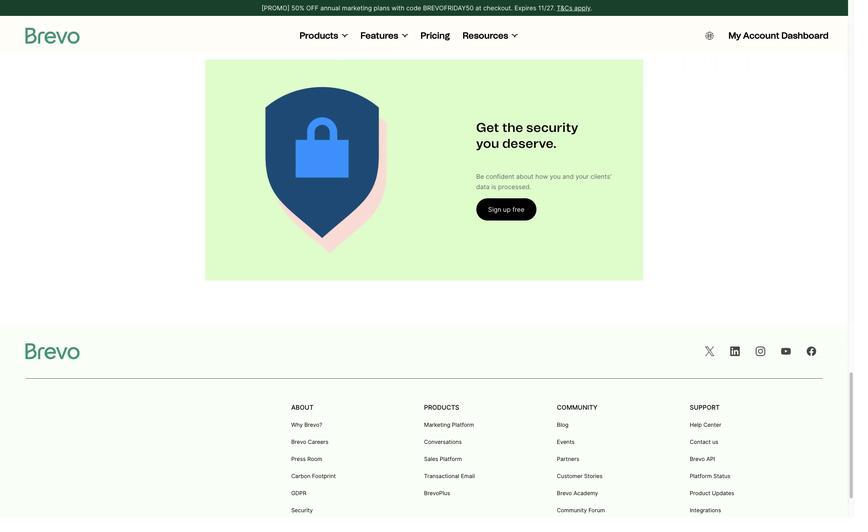 Task type: describe. For each thing, give the bounding box(es) containing it.
data security at brevo
[[245, 5, 328, 14]]

transactional email link
[[424, 473, 475, 481]]

transactional email
[[424, 473, 475, 480]]

gdpr link
[[291, 490, 307, 498]]

contact us link
[[690, 439, 719, 447]]

stories
[[584, 473, 603, 480]]

data
[[245, 5, 263, 14]]

brevo academy link
[[557, 490, 598, 498]]

get
[[476, 120, 499, 135]]

marketing platform link
[[424, 421, 474, 429]]

carbon footprint
[[291, 473, 336, 480]]

sales platform link
[[424, 456, 462, 464]]

forum
[[589, 507, 605, 514]]

linkedin image
[[730, 347, 740, 357]]

[promo]
[[262, 4, 290, 12]]

checkout.
[[483, 4, 513, 12]]

brevoplus link
[[424, 490, 450, 498]]

contact
[[690, 439, 711, 446]]

1 brevo image from the top
[[25, 28, 80, 44]]

customer stories
[[557, 473, 603, 480]]

sales platform
[[424, 456, 462, 463]]

1 horizontal spatial at
[[476, 4, 482, 12]]

resources
[[463, 30, 508, 41]]

brevo api
[[690, 456, 715, 463]]

be
[[476, 173, 484, 181]]

off
[[306, 4, 319, 12]]

community
[[557, 404, 598, 412]]

brevofriday50
[[423, 4, 474, 12]]

pricing link
[[421, 30, 450, 41]]

my account dashboard
[[729, 30, 829, 41]]

facebook image
[[807, 347, 816, 357]]

gdpr
[[291, 490, 307, 497]]

code
[[406, 4, 421, 12]]

customer stories link
[[557, 473, 603, 481]]

about
[[291, 404, 314, 412]]

sales
[[424, 456, 438, 463]]

brevo right 50%
[[307, 5, 328, 14]]

community forum link
[[557, 507, 605, 515]]

carbon footprint link
[[291, 473, 336, 481]]

dashboard
[[782, 30, 829, 41]]

t&cs apply link
[[557, 3, 591, 13]]

why brevo? link
[[291, 421, 322, 429]]

platform for sales platform
[[440, 456, 462, 463]]

products
[[424, 404, 459, 412]]

partners link
[[557, 456, 580, 464]]

integrations
[[690, 507, 721, 514]]

up
[[503, 206, 511, 214]]

help center link
[[690, 421, 721, 429]]

instagram image
[[756, 347, 766, 357]]

platform inside platform status link
[[690, 473, 712, 480]]

center
[[704, 422, 721, 429]]

platform status
[[690, 473, 731, 480]]

account
[[743, 30, 780, 41]]

blog
[[557, 422, 569, 429]]

expires
[[515, 4, 537, 12]]

product updates
[[690, 490, 734, 497]]

conversations link
[[424, 439, 462, 447]]

you inside be confident about how you and your clients' data is processed.
[[550, 173, 561, 181]]

t&cs
[[557, 4, 573, 12]]

50%
[[292, 4, 305, 12]]

0 vertical spatial security
[[265, 5, 295, 14]]

.
[[591, 4, 593, 12]]

academy
[[574, 490, 598, 497]]

apply
[[574, 4, 591, 12]]

brevoplus
[[424, 490, 450, 497]]

button image
[[706, 32, 714, 40]]

features link
[[361, 30, 408, 41]]

blog link
[[557, 421, 569, 429]]

platform status link
[[690, 473, 731, 481]]

us
[[712, 439, 719, 446]]



Task type: vqa. For each thing, say whether or not it's contained in the screenshot.
Java,
no



Task type: locate. For each thing, give the bounding box(es) containing it.
is
[[492, 183, 496, 191]]

support
[[690, 404, 720, 412]]

updates
[[712, 490, 734, 497]]

carbon
[[291, 473, 311, 480]]

brevo for brevo academy
[[557, 490, 572, 497]]

security inside get the security you deserve.
[[526, 120, 578, 135]]

twitter image
[[705, 347, 715, 357]]

clients'
[[591, 173, 612, 181]]

brevo up press
[[291, 439, 306, 446]]

product updates link
[[690, 490, 734, 498]]

brevo down customer
[[557, 490, 572, 497]]

you inside get the security you deserve.
[[476, 136, 499, 151]]

the
[[502, 120, 523, 135]]

2 brevo image from the top
[[25, 344, 80, 360]]

confident
[[486, 173, 515, 181]]

deserve.
[[502, 136, 557, 151]]

conversations
[[424, 439, 462, 446]]

help
[[690, 422, 702, 429]]

brevo api link
[[690, 456, 715, 464]]

3.
[[225, 2, 237, 17]]

brevo for brevo api
[[690, 456, 705, 463]]

security
[[265, 5, 295, 14], [526, 120, 578, 135]]

help center
[[690, 422, 721, 429]]

brevo careers
[[291, 439, 329, 446]]

1 vertical spatial security
[[526, 120, 578, 135]]

brevo academy
[[557, 490, 598, 497]]

0 vertical spatial you
[[476, 136, 499, 151]]

platform inside marketing platform link
[[452, 422, 474, 429]]

brevo left 'api'
[[690, 456, 705, 463]]

1 horizontal spatial security
[[526, 120, 578, 135]]

[promo] 50% off annual marketing plans with code brevofriday50 at checkout. expires 11/27. t&cs apply .
[[262, 4, 593, 12]]

partners
[[557, 456, 580, 463]]

why
[[291, 422, 303, 429]]

11/27.
[[538, 4, 555, 12]]

1 horizontal spatial you
[[550, 173, 561, 181]]

resources link
[[463, 30, 518, 41]]

0 horizontal spatial you
[[476, 136, 499, 151]]

brevo image
[[25, 28, 80, 44], [25, 344, 80, 360]]

annual
[[320, 4, 340, 12]]

how
[[536, 173, 548, 181]]

sign
[[488, 206, 501, 214]]

product
[[690, 490, 711, 497]]

security up 'deserve.'
[[526, 120, 578, 135]]

brevo
[[307, 5, 328, 14], [291, 439, 306, 446], [690, 456, 705, 463], [557, 490, 572, 497]]

security right data
[[265, 5, 295, 14]]

platform down brevo api link
[[690, 473, 712, 480]]

and
[[563, 173, 574, 181]]

brevo careers link
[[291, 439, 329, 447]]

security link
[[291, 507, 313, 515]]

why brevo?
[[291, 422, 322, 429]]

press room link
[[291, 456, 322, 464]]

footprint
[[312, 473, 336, 480]]

at left off
[[297, 5, 305, 14]]

2 vertical spatial platform
[[690, 473, 712, 480]]

processed.
[[498, 183, 531, 191]]

email
[[461, 473, 475, 480]]

your
[[576, 173, 589, 181]]

sign up free
[[488, 206, 525, 214]]

at
[[476, 4, 482, 12], [297, 5, 305, 14]]

press
[[291, 456, 306, 463]]

community
[[557, 507, 587, 514]]

0 horizontal spatial security
[[265, 5, 295, 14]]

products
[[300, 30, 338, 41]]

platform up transactional email
[[440, 456, 462, 463]]

my
[[729, 30, 741, 41]]

brevo for brevo careers
[[291, 439, 306, 446]]

1 vertical spatial brevo image
[[25, 344, 80, 360]]

at left the checkout.
[[476, 4, 482, 12]]

data
[[476, 183, 490, 191]]

brevo?
[[304, 422, 322, 429]]

room
[[307, 456, 322, 463]]

platform inside sales platform link
[[440, 456, 462, 463]]

press room
[[291, 456, 322, 463]]

you down get
[[476, 136, 499, 151]]

youtube image
[[781, 347, 791, 357]]

careers
[[308, 439, 329, 446]]

api
[[707, 456, 715, 463]]

events
[[557, 439, 575, 446]]

platform for marketing platform
[[452, 422, 474, 429]]

plans
[[374, 4, 390, 12]]

with
[[392, 4, 405, 12]]

marketing
[[342, 4, 372, 12]]

integrations link
[[690, 507, 721, 515]]

1 vertical spatial you
[[550, 173, 561, 181]]

you left and
[[550, 173, 561, 181]]

about
[[516, 173, 534, 181]]

features
[[361, 30, 398, 41]]

get the security you deserve.
[[476, 120, 578, 151]]

status
[[714, 473, 731, 480]]

marketing
[[424, 422, 451, 429]]

1 vertical spatial platform
[[440, 456, 462, 463]]

transactional
[[424, 473, 459, 480]]

products link
[[300, 30, 348, 41]]

events link
[[557, 439, 575, 447]]

marketing platform
[[424, 422, 474, 429]]

customer
[[557, 473, 583, 480]]

security
[[291, 507, 313, 514]]

be confident about how you and your clients' data is processed.
[[476, 173, 612, 191]]

sign up free link
[[476, 199, 537, 221]]

free
[[513, 206, 525, 214]]

0 vertical spatial brevo image
[[25, 28, 80, 44]]

0 horizontal spatial at
[[297, 5, 305, 14]]

0 vertical spatial platform
[[452, 422, 474, 429]]

platform right marketing
[[452, 422, 474, 429]]

platform
[[452, 422, 474, 429], [440, 456, 462, 463], [690, 473, 712, 480]]



